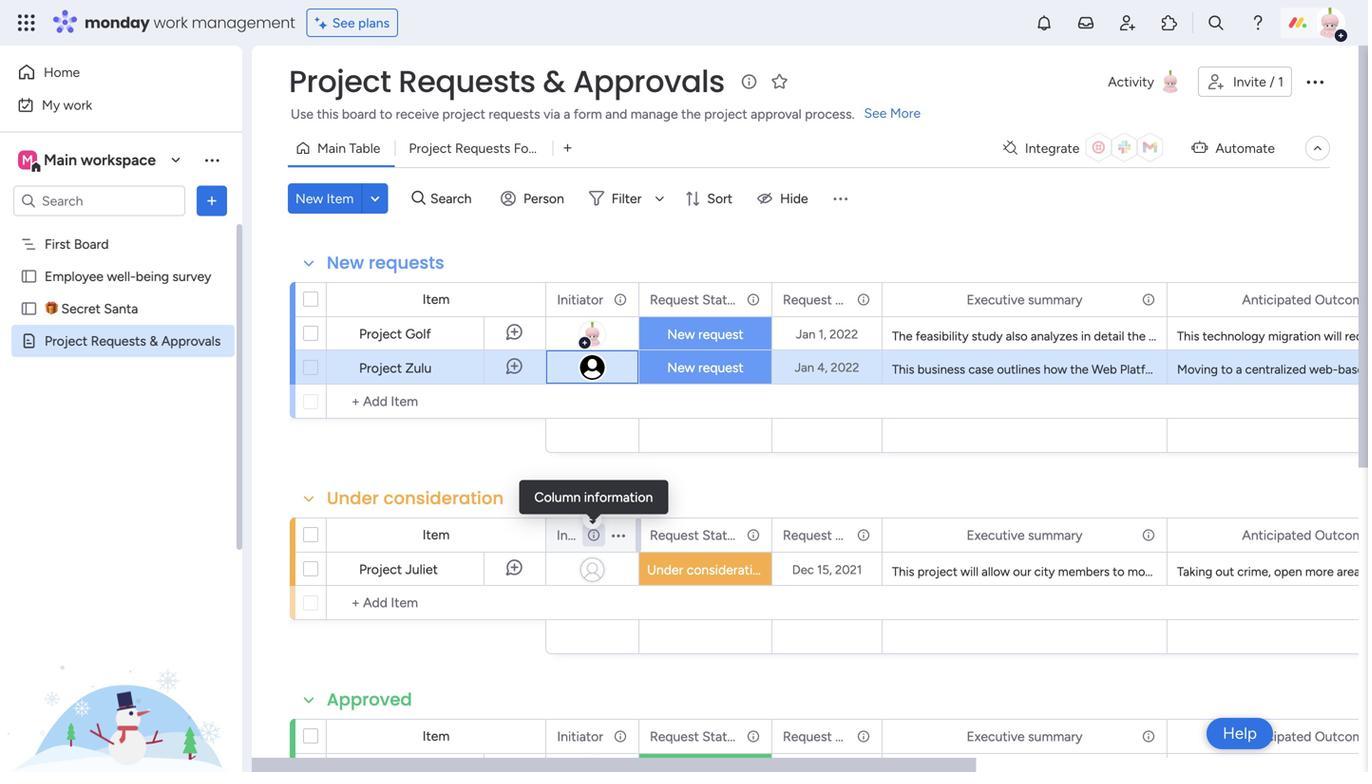 Task type: vqa. For each thing, say whether or not it's contained in the screenshot.
(both
no



Task type: describe. For each thing, give the bounding box(es) containing it.
new inside button
[[296, 191, 323, 207]]

start conversation image
[[484, 754, 545, 773]]

table
[[349, 140, 381, 156]]

2 date from the top
[[836, 527, 864, 544]]

the left "cit"
[[1336, 564, 1355, 580]]

3 request status field from the top
[[645, 727, 741, 747]]

jan for jan 1, 2022
[[796, 327, 816, 342]]

and for to
[[1196, 564, 1216, 580]]

/
[[1270, 74, 1275, 90]]

1 request status from the top
[[650, 292, 741, 308]]

to left move
[[1113, 564, 1125, 580]]

form
[[574, 106, 602, 122]]

2 areas from the left
[[1337, 564, 1366, 580]]

main table button
[[288, 133, 395, 163]]

consideration inside under consideration field
[[384, 487, 504, 511]]

zulu
[[405, 360, 432, 376]]

employee
[[45, 268, 104, 285]]

workspace selection element
[[18, 149, 159, 173]]

2022 for jan 4, 2022
[[831, 360, 860, 375]]

see plans button
[[307, 9, 398, 37]]

column
[[535, 489, 581, 506]]

3 request date field from the top
[[778, 727, 864, 747]]

this business case outlines how the web platform (wp) project will address current bu
[[892, 362, 1368, 377]]

help button
[[1207, 718, 1273, 750]]

requests inside field
[[369, 251, 445, 275]]

see inside use this board to receive project requests via a form and manage the project approval process. see more
[[864, 105, 887, 121]]

help
[[1223, 724, 1257, 744]]

menu image
[[831, 189, 850, 208]]

3 initiator field from the top
[[552, 727, 608, 747]]

taking
[[1177, 564, 1213, 580]]

juliet
[[405, 562, 438, 578]]

detail
[[1094, 329, 1125, 344]]

Search in workspace field
[[40, 190, 159, 212]]

survey
[[172, 268, 211, 285]]

person button
[[493, 183, 576, 214]]

the right detail
[[1128, 329, 1146, 344]]

activity
[[1108, 74, 1155, 90]]

approval
[[751, 106, 802, 122]]

dec 15, 2021
[[792, 563, 862, 578]]

main workspace
[[44, 151, 156, 169]]

process.
[[805, 106, 855, 122]]

being
[[136, 268, 169, 285]]

notifications image
[[1035, 13, 1054, 32]]

1 vertical spatial approvals
[[161, 333, 221, 349]]

project requests form
[[409, 140, 545, 156]]

bu
[[1355, 362, 1368, 377]]

3 request status from the top
[[650, 729, 741, 745]]

cit
[[1358, 564, 1368, 580]]

main for main table
[[317, 140, 346, 156]]

3 outcome from the top
[[1315, 729, 1368, 745]]

requests inside use this board to receive project requests via a form and manage the project approval process. see more
[[489, 106, 540, 122]]

request for second request status field from the top of the page
[[650, 527, 699, 544]]

project down the objectives,
[[1201, 362, 1241, 377]]

Project Requests & Approvals field
[[284, 60, 730, 103]]

sort button
[[677, 183, 744, 214]]

this for juliet
[[892, 564, 915, 580]]

1 request date field from the top
[[778, 289, 864, 310]]

web
[[1092, 362, 1117, 377]]

1 vertical spatial this
[[892, 362, 915, 377]]

home button
[[11, 57, 204, 87]]

hide button
[[750, 183, 820, 214]]

invite / 1 button
[[1198, 67, 1292, 97]]

address
[[1265, 362, 1308, 377]]

outlines
[[997, 362, 1041, 377]]

manage
[[631, 106, 678, 122]]

arrow down image
[[648, 187, 671, 210]]

1,
[[819, 327, 827, 342]]

our
[[1013, 564, 1032, 580]]

automate
[[1216, 140, 1275, 156]]

column information image for third request date field from the bottom of the page
[[856, 292, 871, 307]]

analyzes
[[1031, 329, 1078, 344]]

enjoy
[[1234, 564, 1265, 580]]

public board image
[[20, 268, 38, 286]]

invite
[[1233, 74, 1267, 90]]

3 anticipated outcome from the top
[[1242, 729, 1368, 745]]

secret
[[61, 301, 101, 317]]

hide
[[780, 191, 808, 207]]

apps image
[[1160, 13, 1179, 32]]

2 request status from the top
[[650, 527, 741, 544]]

this project will allow our city members to move freely and to enjoy all the areas the cit
[[892, 564, 1368, 580]]

initiator for second initiator field from the bottom of the page
[[557, 527, 603, 544]]

home
[[44, 64, 80, 80]]

moving
[[1177, 362, 1218, 377]]

2 vertical spatial will
[[961, 564, 979, 580]]

invite / 1
[[1233, 74, 1284, 90]]

to right moving
[[1221, 362, 1233, 377]]

2 executive summary from the top
[[967, 527, 1083, 544]]

request date for column information image associated with first request date field from the bottom of the page
[[783, 729, 864, 745]]

move
[[1128, 564, 1158, 580]]

lottie animation image
[[0, 581, 242, 773]]

activity button
[[1101, 67, 1191, 97]]

monday work management
[[85, 12, 295, 33]]

jan 4, 2022
[[795, 360, 860, 375]]

new item button
[[288, 183, 361, 214]]

1 date from the top
[[836, 292, 864, 308]]

1 horizontal spatial under consideration
[[647, 562, 768, 578]]

0 vertical spatial approvals
[[573, 60, 725, 103]]

use
[[291, 106, 314, 122]]

1 horizontal spatial under
[[647, 562, 684, 578]]

open
[[1274, 564, 1303, 580]]

2 status from the top
[[702, 527, 741, 544]]

angle down image
[[371, 191, 380, 206]]

project inside list box
[[45, 333, 88, 349]]

more
[[890, 105, 921, 121]]

under consideration inside field
[[327, 487, 504, 511]]

v2 search image
[[412, 188, 426, 209]]

project zulu
[[359, 360, 432, 376]]

column information
[[535, 489, 653, 506]]

new requests
[[327, 251, 445, 275]]

the right all
[[1283, 564, 1301, 580]]

business
[[918, 362, 966, 377]]

initiator for third initiator field from the top of the page
[[557, 729, 603, 745]]

approved
[[327, 688, 412, 712]]

1 + add item text field from the top
[[336, 391, 537, 413]]

city
[[1035, 564, 1055, 580]]

3 date from the top
[[836, 729, 864, 745]]

plans
[[358, 15, 390, 31]]

requests inside list box
[[91, 333, 146, 349]]

3 executive summary from the top
[[967, 729, 1083, 745]]

add to favorites image
[[770, 72, 789, 91]]

a inside use this board to receive project requests via a form and manage the project approval process. see more
[[564, 106, 571, 122]]

item for under consideration
[[423, 527, 450, 543]]

management
[[192, 12, 295, 33]]

project up (wp)
[[1149, 329, 1189, 344]]

board
[[342, 106, 377, 122]]

anticipated outcome field for consideration
[[1238, 525, 1368, 546]]

2 request date field from the top
[[778, 525, 864, 546]]

redu
[[1345, 329, 1368, 344]]

outcome for requests
[[1315, 292, 1368, 308]]

🎁
[[45, 301, 58, 317]]

project up this
[[289, 60, 391, 103]]

1 status from the top
[[702, 292, 741, 308]]

my
[[42, 97, 60, 113]]

request for third request status field
[[650, 729, 699, 745]]

1 vertical spatial will
[[1244, 362, 1262, 377]]

1 executive summary from the top
[[967, 292, 1083, 308]]

filter button
[[581, 183, 671, 214]]

3 summary from the top
[[1028, 729, 1083, 745]]

request for 3rd request status field from the bottom
[[650, 292, 699, 308]]

3 anticipated outcome field from the top
[[1238, 727, 1368, 747]]

performance
[[1255, 329, 1327, 344]]

1 summary from the top
[[1028, 292, 1083, 308]]

and for manage
[[605, 106, 627, 122]]

collapse board header image
[[1310, 141, 1326, 156]]

technology
[[1203, 329, 1265, 344]]

members
[[1058, 564, 1110, 580]]

current
[[1311, 362, 1352, 377]]

add view image
[[564, 141, 572, 155]]

project golf
[[359, 326, 431, 342]]

2 new request from the top
[[667, 360, 744, 376]]

3 executive summary field from the top
[[962, 727, 1088, 747]]

2022 for jan 1, 2022
[[830, 327, 858, 342]]

initiator for 3rd initiator field from the bottom of the page
[[557, 292, 603, 308]]

2 summary from the top
[[1028, 527, 1083, 544]]

ruby anderson image
[[1315, 8, 1346, 38]]

1
[[1278, 74, 1284, 90]]

in
[[1081, 329, 1091, 344]]



Task type: locate. For each thing, give the bounding box(es) containing it.
column information image for third initiator field from the top of the page
[[613, 729, 628, 745]]

requests down v2 search image
[[369, 251, 445, 275]]

1 horizontal spatial a
[[1236, 362, 1242, 377]]

date
[[836, 292, 864, 308], [836, 527, 864, 544], [836, 729, 864, 745]]

request for 2nd request date field from the bottom
[[783, 527, 832, 544]]

jan left 1,
[[796, 327, 816, 342]]

1 vertical spatial initiator field
[[552, 525, 603, 546]]

to inside use this board to receive project requests via a form and manage the project approval process. see more
[[380, 106, 393, 122]]

help image
[[1249, 13, 1268, 32]]

0 vertical spatial project requests & approvals
[[289, 60, 725, 103]]

this
[[317, 106, 339, 122]]

my work
[[42, 97, 92, 113]]

0 vertical spatial initiator field
[[552, 289, 608, 310]]

project requests form button
[[395, 133, 553, 163]]

3 anticipated from the top
[[1242, 729, 1312, 745]]

employee well-being survey
[[45, 268, 211, 285]]

centralized
[[1246, 362, 1307, 377]]

0 vertical spatial &
[[543, 60, 566, 103]]

1 vertical spatial jan
[[795, 360, 814, 375]]

requests inside project requests form button
[[455, 140, 511, 156]]

monday
[[85, 12, 150, 33]]

column information image
[[613, 292, 628, 307], [746, 292, 761, 307], [586, 528, 602, 543], [746, 528, 761, 543], [746, 729, 761, 745], [1141, 729, 1157, 745]]

requests for project requests & approvals field
[[399, 60, 536, 103]]

2 + add item text field from the top
[[336, 592, 537, 615]]

2 vertical spatial date
[[836, 729, 864, 745]]

search everything image
[[1207, 13, 1226, 32]]

2 vertical spatial request date field
[[778, 727, 864, 747]]

1 vertical spatial request status
[[650, 527, 741, 544]]

1 horizontal spatial requests
[[489, 106, 540, 122]]

1 vertical spatial 2022
[[831, 360, 860, 375]]

request date for 2nd request date field from the bottom's column information image
[[783, 527, 864, 544]]

1 horizontal spatial approvals
[[573, 60, 725, 103]]

jan left 4,
[[795, 360, 814, 375]]

2 vertical spatial request status field
[[645, 727, 741, 747]]

public board image
[[20, 300, 38, 318]]

1 vertical spatial consideration
[[687, 562, 768, 578]]

under down 'information'
[[647, 562, 684, 578]]

project
[[289, 60, 391, 103], [409, 140, 452, 156], [359, 326, 402, 342], [45, 333, 88, 349], [359, 360, 402, 376], [1201, 362, 1241, 377], [359, 562, 402, 578]]

options image
[[1304, 70, 1327, 93], [612, 284, 625, 316], [612, 519, 625, 552], [1140, 519, 1154, 552], [612, 721, 625, 753], [855, 721, 869, 753]]

this down the
[[892, 362, 915, 377]]

areas
[[1304, 564, 1333, 580], [1337, 564, 1366, 580]]

project requests & approvals inside list box
[[45, 333, 221, 349]]

2 vertical spatial summary
[[1028, 729, 1083, 745]]

1 new request from the top
[[667, 326, 744, 343]]

2 vertical spatial executive summary
[[967, 729, 1083, 745]]

2022 right 1,
[[830, 327, 858, 342]]

consideration left dec
[[687, 562, 768, 578]]

executive summary
[[967, 292, 1083, 308], [967, 527, 1083, 544], [967, 729, 1083, 745]]

under inside field
[[327, 487, 379, 511]]

2 vertical spatial status
[[702, 729, 741, 745]]

1 vertical spatial request
[[698, 360, 744, 376]]

0 vertical spatial executive summary field
[[962, 289, 1088, 310]]

1 anticipated outcome field from the top
[[1238, 289, 1368, 310]]

0 vertical spatial request status
[[650, 292, 741, 308]]

1 vertical spatial date
[[836, 527, 864, 544]]

🎁 secret santa
[[45, 301, 138, 317]]

1 vertical spatial executive summary
[[967, 527, 1083, 544]]

areas right open
[[1304, 564, 1333, 580]]

0 vertical spatial summary
[[1028, 292, 1083, 308]]

and inside use this board to receive project requests via a form and manage the project approval process. see more
[[605, 106, 627, 122]]

sort desc image
[[590, 514, 596, 526]]

main for main workspace
[[44, 151, 77, 169]]

integrate
[[1025, 140, 1080, 156]]

project down show board description image
[[704, 106, 748, 122]]

more
[[1306, 564, 1334, 580]]

1 vertical spatial anticipated
[[1242, 527, 1312, 544]]

feasibility
[[916, 329, 969, 344]]

platform
[[1120, 362, 1168, 377]]

1 outcome from the top
[[1315, 292, 1368, 308]]

the right manage
[[681, 106, 701, 122]]

0 vertical spatial and
[[605, 106, 627, 122]]

0 vertical spatial under
[[327, 487, 379, 511]]

(wp)
[[1171, 362, 1198, 377]]

this
[[1177, 329, 1200, 344], [892, 362, 915, 377], [892, 564, 915, 580]]

a
[[564, 106, 571, 122], [1236, 362, 1242, 377]]

moving to a centralized web-based
[[1177, 362, 1368, 377]]

new
[[296, 191, 323, 207], [327, 251, 364, 275], [667, 326, 695, 343], [667, 360, 695, 376]]

to
[[380, 106, 393, 122], [1221, 362, 1233, 377], [1113, 564, 1125, 580], [1219, 564, 1231, 580]]

0 vertical spatial consideration
[[384, 487, 504, 511]]

+ add item text field down juliet
[[336, 592, 537, 615]]

0 vertical spatial date
[[836, 292, 864, 308]]

2 vertical spatial executive
[[967, 729, 1025, 745]]

person
[[524, 191, 564, 207]]

& down being on the top left of the page
[[150, 333, 158, 349]]

2 executive from the top
[[967, 527, 1025, 544]]

3 status from the top
[[702, 729, 741, 745]]

main left table
[[317, 140, 346, 156]]

lottie animation element
[[0, 581, 242, 773]]

migration
[[1269, 329, 1321, 344]]

New requests field
[[322, 251, 449, 276]]

objectives,
[[1192, 329, 1252, 344]]

jan
[[796, 327, 816, 342], [795, 360, 814, 375]]

work inside button
[[63, 97, 92, 113]]

1 request from the top
[[698, 326, 744, 343]]

&
[[543, 60, 566, 103], [150, 333, 158, 349]]

list box
[[0, 224, 242, 614]]

3 executive from the top
[[967, 729, 1025, 745]]

0 horizontal spatial project requests & approvals
[[45, 333, 221, 349]]

measur
[[1330, 329, 1368, 344]]

project
[[442, 106, 486, 122], [704, 106, 748, 122], [1149, 329, 1189, 344], [918, 564, 958, 580]]

2 request status field from the top
[[645, 525, 741, 546]]

golf
[[405, 326, 431, 342]]

and
[[605, 106, 627, 122], [1196, 564, 1216, 580]]

project left juliet
[[359, 562, 402, 578]]

column information image for 2nd request date field from the bottom
[[856, 528, 871, 543]]

1 vertical spatial anticipated outcome field
[[1238, 525, 1368, 546]]

1 vertical spatial project requests & approvals
[[45, 333, 221, 349]]

1 vertical spatial a
[[1236, 362, 1242, 377]]

the right how
[[1071, 362, 1089, 377]]

this for golf
[[1177, 329, 1200, 344]]

anticipated for requests
[[1242, 292, 1312, 308]]

outcome
[[1315, 292, 1368, 308], [1315, 527, 1368, 544], [1315, 729, 1368, 745]]

work
[[154, 12, 188, 33], [63, 97, 92, 113]]

anticipated outcome for consideration
[[1242, 527, 1368, 544]]

based
[[1338, 362, 1368, 377]]

0 horizontal spatial areas
[[1304, 564, 1333, 580]]

project requests & approvals up 'via'
[[289, 60, 725, 103]]

this up (wp)
[[1177, 329, 1200, 344]]

autopilot image
[[1192, 135, 1208, 159]]

3 request date from the top
[[783, 729, 864, 745]]

0 vertical spatial this
[[1177, 329, 1200, 344]]

to right "board"
[[380, 106, 393, 122]]

approvals up manage
[[573, 60, 725, 103]]

consideration up juliet
[[384, 487, 504, 511]]

1 horizontal spatial work
[[154, 12, 188, 33]]

0 vertical spatial a
[[564, 106, 571, 122]]

new inside field
[[327, 251, 364, 275]]

requests up 'receive'
[[399, 60, 536, 103]]

anticipated
[[1242, 292, 1312, 308], [1242, 527, 1312, 544], [1242, 729, 1312, 745]]

option
[[0, 227, 242, 231]]

first board
[[45, 236, 109, 252]]

0 horizontal spatial a
[[564, 106, 571, 122]]

request date for column information image associated with third request date field from the bottom of the page
[[783, 292, 864, 308]]

2021
[[835, 563, 862, 578]]

also
[[1006, 329, 1028, 344]]

will left address
[[1244, 362, 1262, 377]]

will left redu
[[1324, 329, 1342, 344]]

request
[[698, 326, 744, 343], [698, 360, 744, 376]]

2 vertical spatial this
[[892, 564, 915, 580]]

0 vertical spatial request date field
[[778, 289, 864, 310]]

approvals down survey
[[161, 333, 221, 349]]

0 vertical spatial under consideration
[[327, 487, 504, 511]]

2 vertical spatial anticipated
[[1242, 729, 1312, 745]]

taking out crime, open more areas 
[[1177, 564, 1368, 580]]

how
[[1044, 362, 1068, 377]]

project down project golf
[[359, 360, 402, 376]]

project up project requests form button
[[442, 106, 486, 122]]

1 anticipated outcome from the top
[[1242, 292, 1368, 308]]

work for monday
[[154, 12, 188, 33]]

Under consideration field
[[322, 487, 509, 511]]

2 request from the top
[[698, 360, 744, 376]]

1 vertical spatial summary
[[1028, 527, 1083, 544]]

2 initiator field from the top
[[552, 525, 603, 546]]

will left allow
[[961, 564, 979, 580]]

1 horizontal spatial &
[[543, 60, 566, 103]]

1 anticipated from the top
[[1242, 292, 1312, 308]]

1 vertical spatial and
[[1196, 564, 1216, 580]]

workspace image
[[18, 150, 37, 171]]

see more link
[[862, 104, 923, 123]]

anticipated outcome field for requests
[[1238, 289, 1368, 310]]

main table
[[317, 140, 381, 156]]

the inside use this board to receive project requests via a form and manage the project approval process. see more
[[681, 106, 701, 122]]

2 anticipated outcome field from the top
[[1238, 525, 1368, 546]]

work for my
[[63, 97, 92, 113]]

show board description image
[[738, 72, 761, 91]]

2 executive summary field from the top
[[962, 525, 1088, 546]]

Request Status field
[[645, 289, 741, 310], [645, 525, 741, 546], [645, 727, 741, 747]]

jan for jan 4, 2022
[[795, 360, 814, 375]]

information
[[584, 489, 653, 506]]

0 vertical spatial executive summary
[[967, 292, 1083, 308]]

study
[[972, 329, 1003, 344]]

Executive summary field
[[962, 289, 1088, 310], [962, 525, 1088, 546], [962, 727, 1088, 747]]

select product image
[[17, 13, 36, 32]]

crime,
[[1238, 564, 1271, 580]]

0 horizontal spatial will
[[961, 564, 979, 580]]

project requests & approvals
[[289, 60, 725, 103], [45, 333, 221, 349]]

main inside button
[[317, 140, 346, 156]]

1 vertical spatial initiator
[[557, 527, 603, 544]]

well-
[[107, 268, 136, 285]]

1 initiator field from the top
[[552, 289, 608, 310]]

Anticipated Outcome field
[[1238, 289, 1368, 310], [1238, 525, 1368, 546], [1238, 727, 1368, 747]]

workspace options image
[[202, 150, 221, 169]]

see left more at top right
[[864, 105, 887, 121]]

1 vertical spatial new request
[[667, 360, 744, 376]]

1 vertical spatial request status field
[[645, 525, 741, 546]]

initiator
[[557, 292, 603, 308], [557, 527, 603, 544], [557, 729, 603, 745]]

1 vertical spatial anticipated outcome
[[1242, 527, 1368, 544]]

0 vertical spatial work
[[154, 12, 188, 33]]

2 vertical spatial executive summary field
[[962, 727, 1088, 747]]

see plans
[[332, 15, 390, 31]]

0 vertical spatial requests
[[489, 106, 540, 122]]

the feasibility study also analyzes in detail the project objectives, performance measur
[[892, 329, 1368, 344]]

project up project zulu
[[359, 326, 402, 342]]

0 horizontal spatial consideration
[[384, 487, 504, 511]]

Initiator field
[[552, 289, 608, 310], [552, 525, 603, 546], [552, 727, 608, 747]]

to left enjoy
[[1219, 564, 1231, 580]]

1 horizontal spatial project requests & approvals
[[289, 60, 725, 103]]

under
[[327, 487, 379, 511], [647, 562, 684, 578]]

board
[[74, 236, 109, 252]]

the
[[892, 329, 913, 344]]

work right my
[[63, 97, 92, 113]]

requests for project requests form button
[[455, 140, 511, 156]]

receive
[[396, 106, 439, 122]]

2022
[[830, 327, 858, 342], [831, 360, 860, 375]]

request status
[[650, 292, 741, 308], [650, 527, 741, 544], [650, 729, 741, 745]]

1 initiator from the top
[[557, 292, 603, 308]]

1 vertical spatial requests
[[455, 140, 511, 156]]

a right 'via'
[[564, 106, 571, 122]]

web-
[[1310, 362, 1338, 377]]

2 horizontal spatial will
[[1324, 329, 1342, 344]]

inbox image
[[1077, 13, 1096, 32]]

1 horizontal spatial consideration
[[687, 562, 768, 578]]

Approved field
[[322, 688, 417, 713]]

workspace
[[81, 151, 156, 169]]

project requests & approvals down santa
[[45, 333, 221, 349]]

1 executive summary field from the top
[[962, 289, 1088, 310]]

2 vertical spatial outcome
[[1315, 729, 1368, 745]]

0 horizontal spatial approvals
[[161, 333, 221, 349]]

Search field
[[426, 185, 483, 212]]

see inside button
[[332, 15, 355, 31]]

sort asc image
[[590, 514, 596, 526]]

see
[[332, 15, 355, 31], [864, 105, 887, 121]]

project juliet
[[359, 562, 438, 578]]

anticipated for consideration
[[1242, 527, 1312, 544]]

0 vertical spatial anticipated outcome field
[[1238, 289, 1368, 310]]

2 vertical spatial initiator
[[557, 729, 603, 745]]

0 horizontal spatial see
[[332, 15, 355, 31]]

use this board to receive project requests via a form and manage the project approval process. see more
[[291, 105, 921, 122]]

0 vertical spatial executive
[[967, 292, 1025, 308]]

1 horizontal spatial see
[[864, 105, 887, 121]]

this right 2021
[[892, 564, 915, 580]]

2 request date from the top
[[783, 527, 864, 544]]

list box containing first board
[[0, 224, 242, 614]]

Request Date field
[[778, 289, 864, 310], [778, 525, 864, 546], [778, 727, 864, 747]]

1 vertical spatial status
[[702, 527, 741, 544]]

0 vertical spatial + add item text field
[[336, 391, 537, 413]]

allow
[[982, 564, 1010, 580]]

2022 right 4,
[[831, 360, 860, 375]]

jan 1, 2022
[[796, 327, 858, 342]]

all
[[1268, 564, 1280, 580]]

0 horizontal spatial and
[[605, 106, 627, 122]]

options image
[[202, 191, 221, 210], [745, 284, 758, 316], [855, 284, 869, 316], [1140, 284, 1154, 316], [745, 519, 758, 552], [855, 519, 869, 552], [745, 721, 758, 753], [1140, 721, 1154, 753]]

1 areas from the left
[[1304, 564, 1333, 580]]

and right freely
[[1196, 564, 1216, 580]]

main right workspace image
[[44, 151, 77, 169]]

1 request date from the top
[[783, 292, 864, 308]]

1 vertical spatial + add item text field
[[336, 592, 537, 615]]

dec
[[792, 563, 814, 578]]

requests left form at the top left of the page
[[455, 140, 511, 156]]

consideration
[[384, 487, 504, 511], [687, 562, 768, 578]]

item inside button
[[327, 191, 354, 207]]

project down 🎁 at the left of the page
[[45, 333, 88, 349]]

2 vertical spatial anticipated outcome field
[[1238, 727, 1368, 747]]

0 horizontal spatial under consideration
[[327, 487, 504, 511]]

2 vertical spatial requests
[[91, 333, 146, 349]]

anticipated outcome
[[1242, 292, 1368, 308], [1242, 527, 1368, 544], [1242, 729, 1368, 745]]

0 vertical spatial request
[[698, 326, 744, 343]]

project inside button
[[409, 140, 452, 156]]

project left allow
[[918, 564, 958, 580]]

2 vertical spatial initiator field
[[552, 727, 608, 747]]

areas right "more"
[[1337, 564, 1366, 580]]

1 vertical spatial work
[[63, 97, 92, 113]]

0 vertical spatial requests
[[399, 60, 536, 103]]

column information image
[[856, 292, 871, 307], [1141, 292, 1157, 307], [856, 528, 871, 543], [1141, 528, 1157, 543], [613, 729, 628, 745], [856, 729, 871, 745]]

+ Add Item text field
[[336, 391, 537, 413], [336, 592, 537, 615]]

2 initiator from the top
[[557, 527, 603, 544]]

outcome for consideration
[[1315, 527, 1368, 544]]

2 outcome from the top
[[1315, 527, 1368, 544]]

summary
[[1028, 292, 1083, 308], [1028, 527, 1083, 544], [1028, 729, 1083, 745]]

3 initiator from the top
[[557, 729, 603, 745]]

requests down project requests & approvals field
[[489, 106, 540, 122]]

requests
[[399, 60, 536, 103], [455, 140, 511, 156], [91, 333, 146, 349]]

and right form
[[605, 106, 627, 122]]

0 vertical spatial will
[[1324, 329, 1342, 344]]

work right monday
[[154, 12, 188, 33]]

1 horizontal spatial will
[[1244, 362, 1262, 377]]

out
[[1216, 564, 1235, 580]]

item for new requests
[[423, 291, 450, 307]]

the
[[681, 106, 701, 122], [1128, 329, 1146, 344], [1071, 362, 1089, 377], [1283, 564, 1301, 580], [1336, 564, 1355, 580]]

2 vertical spatial request status
[[650, 729, 741, 745]]

1 vertical spatial see
[[864, 105, 887, 121]]

0 vertical spatial status
[[702, 292, 741, 308]]

1 vertical spatial executive
[[967, 527, 1025, 544]]

column information image for first request date field from the bottom of the page
[[856, 729, 871, 745]]

& inside list box
[[150, 333, 158, 349]]

0 horizontal spatial work
[[63, 97, 92, 113]]

0 vertical spatial see
[[332, 15, 355, 31]]

2 anticipated outcome from the top
[[1242, 527, 1368, 544]]

request for third request date field from the bottom of the page
[[783, 292, 832, 308]]

request date
[[783, 292, 864, 308], [783, 527, 864, 544], [783, 729, 864, 745]]

main inside workspace selection element
[[44, 151, 77, 169]]

1 request status field from the top
[[645, 289, 741, 310]]

0 vertical spatial initiator
[[557, 292, 603, 308]]

under up project juliet
[[327, 487, 379, 511]]

invite members image
[[1119, 13, 1138, 32]]

0 vertical spatial jan
[[796, 327, 816, 342]]

1 vertical spatial under consideration
[[647, 562, 768, 578]]

item
[[327, 191, 354, 207], [423, 291, 450, 307], [423, 527, 450, 543], [423, 728, 450, 745]]

1 executive from the top
[[967, 292, 1025, 308]]

+ add item text field down zulu
[[336, 391, 537, 413]]

0 horizontal spatial under
[[327, 487, 379, 511]]

request for first request date field from the bottom of the page
[[783, 729, 832, 745]]

sort
[[707, 191, 733, 207]]

dapulse integrations image
[[1003, 141, 1018, 155]]

2 vertical spatial anticipated outcome
[[1242, 729, 1368, 745]]

a down technology
[[1236, 362, 1242, 377]]

& up 'via'
[[543, 60, 566, 103]]

2 vertical spatial request date
[[783, 729, 864, 745]]

my work button
[[11, 90, 204, 120]]

1 vertical spatial &
[[150, 333, 158, 349]]

under consideration
[[327, 487, 504, 511], [647, 562, 768, 578]]

item for approved
[[423, 728, 450, 745]]

anticipated outcome for requests
[[1242, 292, 1368, 308]]

0 vertical spatial request status field
[[645, 289, 741, 310]]

2 anticipated from the top
[[1242, 527, 1312, 544]]

see left plans
[[332, 15, 355, 31]]

requests down santa
[[91, 333, 146, 349]]

project down 'receive'
[[409, 140, 452, 156]]



